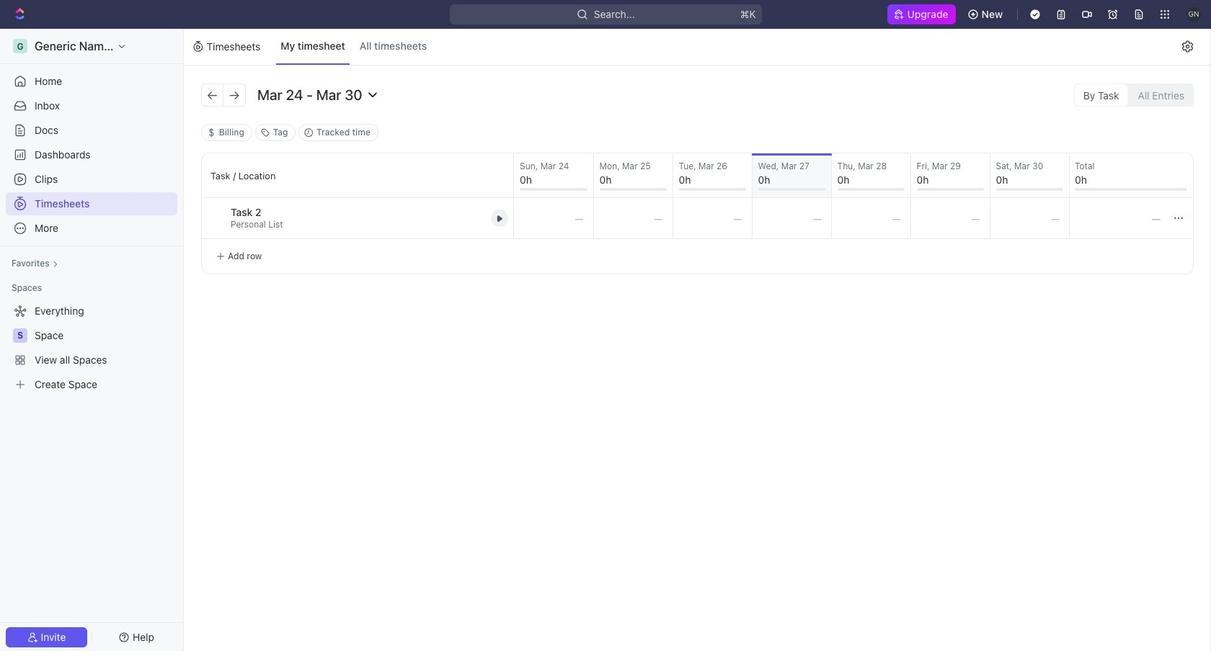 Task type: vqa. For each thing, say whether or not it's contained in the screenshot.
Team Na﻿me text box
no



Task type: describe. For each thing, give the bounding box(es) containing it.
4 — text field from the left
[[832, 198, 910, 239]]

2 — text field from the left
[[673, 198, 752, 239]]

sidebar navigation
[[0, 29, 187, 652]]

2 — text field from the left
[[991, 198, 1069, 239]]

3 — text field from the left
[[1069, 198, 1170, 239]]

tree inside sidebar navigation
[[6, 300, 177, 397]]

1 — text field from the left
[[514, 198, 593, 239]]



Task type: locate. For each thing, give the bounding box(es) containing it.
space, , element
[[13, 329, 27, 343]]

5 — text field from the left
[[911, 198, 990, 239]]

1 — text field from the left
[[594, 198, 673, 239]]

— text field
[[514, 198, 593, 239], [991, 198, 1069, 239], [1069, 198, 1170, 239]]

tree
[[6, 300, 177, 397]]

generic name's workspace, , element
[[13, 39, 27, 53]]

— text field
[[594, 198, 673, 239], [673, 198, 752, 239], [753, 198, 831, 239], [832, 198, 910, 239], [911, 198, 990, 239]]

3 — text field from the left
[[753, 198, 831, 239]]



